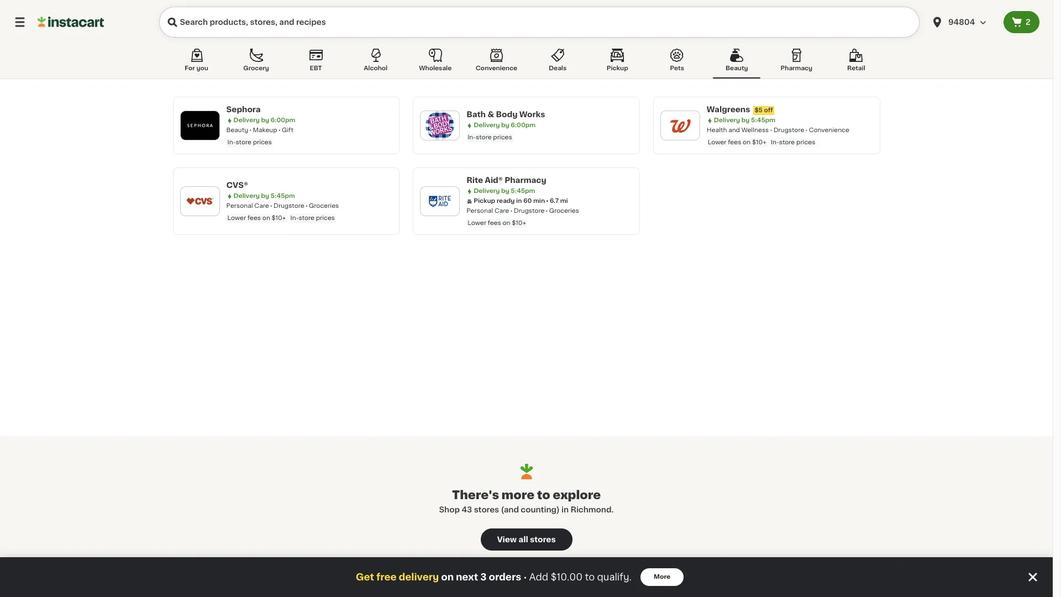 Task type: locate. For each thing, give the bounding box(es) containing it.
view all stores link
[[481, 529, 573, 551]]

makeup
[[253, 127, 277, 133]]

delivery by 6:00pm up makeup
[[234, 117, 295, 123]]

1 horizontal spatial lower fees on $10+ in-store prices
[[708, 139, 816, 145]]

0 horizontal spatial lower
[[228, 215, 246, 221]]

delivery down aid®
[[474, 188, 500, 194]]

1 vertical spatial stores
[[530, 536, 556, 544]]

0 horizontal spatial pharmacy
[[505, 176, 547, 184]]

1 vertical spatial convenience
[[809, 127, 850, 133]]

$10.00
[[551, 573, 583, 582]]

view all stores
[[497, 536, 556, 544]]

on inside get free delivery on next 3 orders • add $10.00 to qualify.
[[441, 573, 454, 582]]

$5
[[755, 107, 763, 113]]

lower
[[708, 139, 727, 145], [228, 215, 246, 221], [468, 220, 486, 226]]

60
[[524, 198, 532, 204]]

beauty up walgreens $5 off
[[726, 65, 748, 71]]

wholesale
[[419, 65, 452, 71]]

None search field
[[159, 7, 920, 38]]

delivery
[[234, 117, 260, 123], [714, 117, 740, 123], [474, 122, 500, 128], [474, 188, 500, 194], [234, 193, 260, 199]]

0 vertical spatial to
[[537, 489, 551, 501]]

wholesale button
[[412, 46, 459, 79]]

fees down ready
[[488, 220, 501, 226]]

in down explore
[[562, 506, 569, 514]]

0 horizontal spatial to
[[537, 489, 551, 501]]

you
[[197, 65, 208, 71]]

1 horizontal spatial 6:00pm
[[511, 122, 536, 128]]

and
[[729, 127, 740, 133]]

1 horizontal spatial beauty
[[726, 65, 748, 71]]

delivery by 5:45pm down walgreens $5 off
[[714, 117, 776, 123]]

in left 60
[[516, 198, 522, 204]]

1 horizontal spatial delivery by 5:45pm
[[474, 188, 535, 194]]

in-store prices
[[468, 134, 512, 140], [228, 139, 272, 145]]

cvs® logo image
[[186, 187, 214, 216]]

beauty down sephora
[[226, 127, 248, 133]]

1 horizontal spatial pickup
[[607, 65, 628, 71]]

0 horizontal spatial in-store prices
[[228, 139, 272, 145]]

0 vertical spatial lower fees on $10+ in-store prices
[[708, 139, 816, 145]]

0 horizontal spatial lower fees on $10+ in-store prices
[[228, 215, 335, 221]]

drugstore
[[774, 127, 805, 133], [274, 203, 304, 209], [514, 208, 545, 214]]

0 vertical spatial stores
[[474, 506, 499, 514]]

pickup inside the pickup button
[[607, 65, 628, 71]]

0 horizontal spatial care
[[255, 203, 269, 209]]

delivery down sephora
[[234, 117, 260, 123]]

•
[[524, 573, 527, 582]]

in-store prices down &
[[468, 134, 512, 140]]

stores
[[474, 506, 499, 514], [530, 536, 556, 544]]

add
[[529, 573, 549, 582]]

personal care drugstore groceries
[[226, 203, 339, 209], [467, 208, 579, 214]]

0 vertical spatial pharmacy
[[781, 65, 813, 71]]

rite aid® pharmacy
[[467, 176, 547, 184]]

0 vertical spatial beauty
[[726, 65, 748, 71]]

delivery by 5:45pm up ready
[[474, 188, 535, 194]]

1 horizontal spatial to
[[585, 573, 595, 582]]

6:00pm for bath & body works
[[511, 122, 536, 128]]

cvs®
[[226, 181, 248, 189]]

lower down pickup ready in 60 min on the top of the page
[[468, 220, 486, 226]]

delivery
[[399, 573, 439, 582]]

0 horizontal spatial delivery by 6:00pm
[[234, 117, 295, 123]]

lower fees on $10+ in-store prices down wellness
[[708, 139, 816, 145]]

6:00pm for sephora
[[271, 117, 295, 123]]

alcohol
[[364, 65, 388, 71]]

mi
[[561, 198, 568, 204]]

0 horizontal spatial $10+
[[272, 215, 286, 221]]

1 vertical spatial to
[[585, 573, 595, 582]]

personal care drugstore groceries down 60
[[467, 208, 579, 214]]

lower fees on $10+ in-store prices for drugstore
[[228, 215, 335, 221]]

instacart image
[[38, 15, 104, 29]]

pickup button
[[594, 46, 642, 79]]

stores down 'there's'
[[474, 506, 499, 514]]

0 horizontal spatial in
[[516, 198, 522, 204]]

free
[[377, 573, 397, 582]]

5:45pm for cvs®
[[271, 193, 295, 199]]

stores inside there's more to explore shop 43 stores (and counting) in richmond.
[[474, 506, 499, 514]]

in
[[516, 198, 522, 204], [562, 506, 569, 514]]

1 vertical spatial in
[[562, 506, 569, 514]]

0 horizontal spatial convenience
[[476, 65, 518, 71]]

0 horizontal spatial beauty
[[226, 127, 248, 133]]

works
[[520, 111, 545, 118]]

delivery by 6:00pm
[[234, 117, 295, 123], [474, 122, 536, 128]]

$10+
[[753, 139, 767, 145], [272, 215, 286, 221], [512, 220, 527, 226]]

1 horizontal spatial lower
[[468, 220, 486, 226]]

grocery button
[[233, 46, 280, 79]]

stores right all
[[530, 536, 556, 544]]

walgreens $5 off
[[707, 106, 773, 113]]

delivery down &
[[474, 122, 500, 128]]

delivery down cvs®
[[234, 193, 260, 199]]

view
[[497, 536, 517, 544]]

lower down cvs®
[[228, 215, 246, 221]]

0 vertical spatial pickup
[[607, 65, 628, 71]]

in-
[[468, 134, 476, 140], [228, 139, 236, 145], [771, 139, 780, 145], [291, 215, 299, 221]]

deals
[[549, 65, 567, 71]]

0 horizontal spatial pickup
[[474, 198, 495, 204]]

to up counting) on the bottom of the page
[[537, 489, 551, 501]]

beauty inside 'button'
[[726, 65, 748, 71]]

1 horizontal spatial personal
[[467, 208, 493, 214]]

$10+ for wellness
[[753, 139, 767, 145]]

store
[[476, 134, 492, 140], [236, 139, 252, 145], [780, 139, 795, 145], [299, 215, 315, 221]]

personal care drugstore groceries down cvs®
[[226, 203, 339, 209]]

5:45pm
[[751, 117, 776, 123], [511, 188, 535, 194], [271, 193, 295, 199]]

walgreens
[[707, 106, 751, 113]]

to right $10.00
[[585, 573, 595, 582]]

more
[[654, 574, 671, 580]]

by
[[261, 117, 269, 123], [742, 117, 750, 123], [502, 122, 510, 128], [502, 188, 510, 194], [261, 193, 269, 199]]

pharmacy button
[[773, 46, 821, 79]]

there's more to explore shop 43 stores (and counting) in richmond.
[[439, 489, 614, 514]]

1 horizontal spatial personal care drugstore groceries
[[467, 208, 579, 214]]

in-store prices down beauty makeup gift
[[228, 139, 272, 145]]

1 horizontal spatial drugstore
[[514, 208, 545, 214]]

to
[[537, 489, 551, 501], [585, 573, 595, 582]]

0 horizontal spatial delivery by 5:45pm
[[234, 193, 295, 199]]

lower fees on $10+ in-store prices
[[708, 139, 816, 145], [228, 215, 335, 221]]

fees
[[728, 139, 742, 145], [248, 215, 261, 221], [488, 220, 501, 226]]

1 vertical spatial lower fees on $10+ in-store prices
[[228, 215, 335, 221]]

pharmacy
[[781, 65, 813, 71], [505, 176, 547, 184]]

personal
[[226, 203, 253, 209], [467, 208, 493, 214]]

&
[[488, 111, 494, 118]]

fees for care
[[248, 215, 261, 221]]

fees down and
[[728, 139, 742, 145]]

bath & body works logo image
[[426, 111, 455, 140]]

lower down health
[[708, 139, 727, 145]]

delivery for bath & body works
[[474, 122, 500, 128]]

1 horizontal spatial stores
[[530, 536, 556, 544]]

6:00pm down works
[[511, 122, 536, 128]]

delivery by 6:00pm down bath & body works
[[474, 122, 536, 128]]

convenience button
[[472, 46, 522, 79]]

beauty for beauty makeup gift
[[226, 127, 248, 133]]

pickup
[[607, 65, 628, 71], [474, 198, 495, 204]]

delivery by 5:45pm
[[714, 117, 776, 123], [474, 188, 535, 194], [234, 193, 295, 199]]

2 horizontal spatial delivery by 5:45pm
[[714, 117, 776, 123]]

groceries
[[309, 203, 339, 209], [549, 208, 579, 214]]

1 horizontal spatial delivery by 6:00pm
[[474, 122, 536, 128]]

pets
[[670, 65, 685, 71]]

lower fees on $10+ in-store prices down cvs®
[[228, 215, 335, 221]]

1 horizontal spatial in
[[562, 506, 569, 514]]

grocery
[[243, 65, 269, 71]]

delivery for rite aid® pharmacy
[[474, 188, 500, 194]]

2 horizontal spatial fees
[[728, 139, 742, 145]]

0 horizontal spatial personal
[[226, 203, 253, 209]]

beauty for beauty
[[726, 65, 748, 71]]

6:00pm
[[271, 117, 295, 123], [511, 122, 536, 128]]

6:00pm up gift
[[271, 117, 295, 123]]

convenience
[[476, 65, 518, 71], [809, 127, 850, 133]]

wellness
[[742, 127, 769, 133]]

personal down cvs®
[[226, 203, 253, 209]]

1 horizontal spatial convenience
[[809, 127, 850, 133]]

2 horizontal spatial drugstore
[[774, 127, 805, 133]]

0 horizontal spatial 6:00pm
[[271, 117, 295, 123]]

1 vertical spatial pickup
[[474, 198, 495, 204]]

ebt button
[[292, 46, 340, 79]]

1 horizontal spatial pharmacy
[[781, 65, 813, 71]]

ebt
[[310, 65, 322, 71]]

on
[[743, 139, 751, 145], [263, 215, 270, 221], [503, 220, 511, 226], [441, 573, 454, 582]]

1 horizontal spatial 5:45pm
[[511, 188, 535, 194]]

stores inside view all stores button
[[530, 536, 556, 544]]

2 horizontal spatial lower
[[708, 139, 727, 145]]

0 horizontal spatial fees
[[248, 215, 261, 221]]

personal up lower fees on $10+
[[467, 208, 493, 214]]

fees down cvs®
[[248, 215, 261, 221]]

0 horizontal spatial 5:45pm
[[271, 193, 295, 199]]

1 horizontal spatial fees
[[488, 220, 501, 226]]

prices
[[493, 134, 512, 140], [253, 139, 272, 145], [797, 139, 816, 145], [316, 215, 335, 221]]

0 horizontal spatial stores
[[474, 506, 499, 514]]

0 horizontal spatial personal care drugstore groceries
[[226, 203, 339, 209]]

1 horizontal spatial in-store prices
[[468, 134, 512, 140]]

shop
[[439, 506, 460, 514]]

delivery down 'walgreens'
[[714, 117, 740, 123]]

1 vertical spatial beauty
[[226, 127, 248, 133]]

delivery by 5:45pm down cvs®
[[234, 193, 295, 199]]

lower for personal
[[228, 215, 246, 221]]

0 vertical spatial convenience
[[476, 65, 518, 71]]

2 horizontal spatial $10+
[[753, 139, 767, 145]]

0 horizontal spatial groceries
[[309, 203, 339, 209]]



Task type: vqa. For each thing, say whether or not it's contained in the screenshot.
top $ 5 99
no



Task type: describe. For each thing, give the bounding box(es) containing it.
94804 button
[[931, 7, 998, 38]]

pickup for pickup ready in 60 min
[[474, 198, 495, 204]]

qualify.
[[597, 573, 632, 582]]

94804 button
[[925, 7, 1004, 38]]

lower fees on $10+
[[468, 220, 527, 226]]

ready
[[497, 198, 515, 204]]

body
[[496, 111, 518, 118]]

1 horizontal spatial $10+
[[512, 220, 527, 226]]

1 horizontal spatial care
[[495, 208, 509, 214]]

delivery for cvs®
[[234, 193, 260, 199]]

(and
[[501, 506, 519, 514]]

get
[[356, 573, 374, 582]]

pickup ready in 60 min
[[474, 198, 545, 204]]

pickup for pickup
[[607, 65, 628, 71]]

1 vertical spatial pharmacy
[[505, 176, 547, 184]]

deals button
[[534, 46, 582, 79]]

in inside there's more to explore shop 43 stores (and counting) in richmond.
[[562, 506, 569, 514]]

more button
[[641, 568, 684, 586]]

health and wellness drugstore convenience
[[707, 127, 850, 133]]

by for cvs®
[[261, 193, 269, 199]]

by for bath & body works
[[502, 122, 510, 128]]

to inside there's more to explore shop 43 stores (and counting) in richmond.
[[537, 489, 551, 501]]

get free delivery on next 3 orders • add $10.00 to qualify.
[[356, 573, 632, 582]]

2 horizontal spatial 5:45pm
[[751, 117, 776, 123]]

delivery for sephora
[[234, 117, 260, 123]]

shop categories tab list
[[173, 46, 881, 79]]

min
[[534, 198, 545, 204]]

retail button
[[833, 46, 881, 79]]

alcohol button
[[352, 46, 400, 79]]

to inside get free delivery on next 3 orders • add $10.00 to qualify.
[[585, 573, 595, 582]]

for
[[185, 65, 195, 71]]

beauty makeup gift
[[226, 127, 294, 133]]

explore
[[553, 489, 601, 501]]

beauty button
[[713, 46, 761, 79]]

0 vertical spatial in
[[516, 198, 522, 204]]

by for sephora
[[261, 117, 269, 123]]

next
[[456, 573, 478, 582]]

counting)
[[521, 506, 560, 514]]

aid®
[[485, 176, 503, 184]]

1 horizontal spatial groceries
[[549, 208, 579, 214]]

sephora logo image
[[186, 111, 214, 140]]

fees for and
[[728, 139, 742, 145]]

pharmacy inside "button"
[[781, 65, 813, 71]]

for you
[[185, 65, 208, 71]]

sephora
[[226, 106, 261, 113]]

bath
[[467, 111, 486, 118]]

for you button
[[173, 46, 220, 79]]

bath & body works
[[467, 111, 545, 118]]

health
[[707, 127, 727, 133]]

there's
[[452, 489, 499, 501]]

more
[[502, 489, 535, 501]]

lower for health
[[708, 139, 727, 145]]

lower fees on $10+ in-store prices for wellness
[[708, 139, 816, 145]]

all
[[519, 536, 528, 544]]

by for rite aid® pharmacy
[[502, 188, 510, 194]]

94804
[[949, 18, 976, 26]]

delivery by 5:45pm for rite aid® pharmacy
[[474, 188, 535, 194]]

Search field
[[159, 7, 920, 38]]

5:45pm for rite aid® pharmacy
[[511, 188, 535, 194]]

richmond.
[[571, 506, 614, 514]]

3
[[481, 573, 487, 582]]

delivery by 5:45pm for cvs®
[[234, 193, 295, 199]]

6.7
[[550, 198, 559, 204]]

orders
[[489, 573, 521, 582]]

view all stores button
[[481, 529, 573, 551]]

2 button
[[1004, 11, 1040, 33]]

off
[[764, 107, 773, 113]]

pets button
[[654, 46, 701, 79]]

43
[[462, 506, 472, 514]]

0 horizontal spatial drugstore
[[274, 203, 304, 209]]

6.7 mi
[[550, 198, 568, 204]]

gift
[[282, 127, 294, 133]]

2
[[1026, 18, 1031, 26]]

$10+ for drugstore
[[272, 215, 286, 221]]

walgreens logo image
[[666, 111, 695, 140]]

rite aid® pharmacy logo image
[[426, 187, 455, 216]]

retail
[[848, 65, 866, 71]]

rite
[[467, 176, 483, 184]]

convenience inside button
[[476, 65, 518, 71]]

delivery by 6:00pm for bath & body works
[[474, 122, 536, 128]]

delivery by 6:00pm for sephora
[[234, 117, 295, 123]]

treatment tracker modal dialog
[[0, 557, 1053, 597]]



